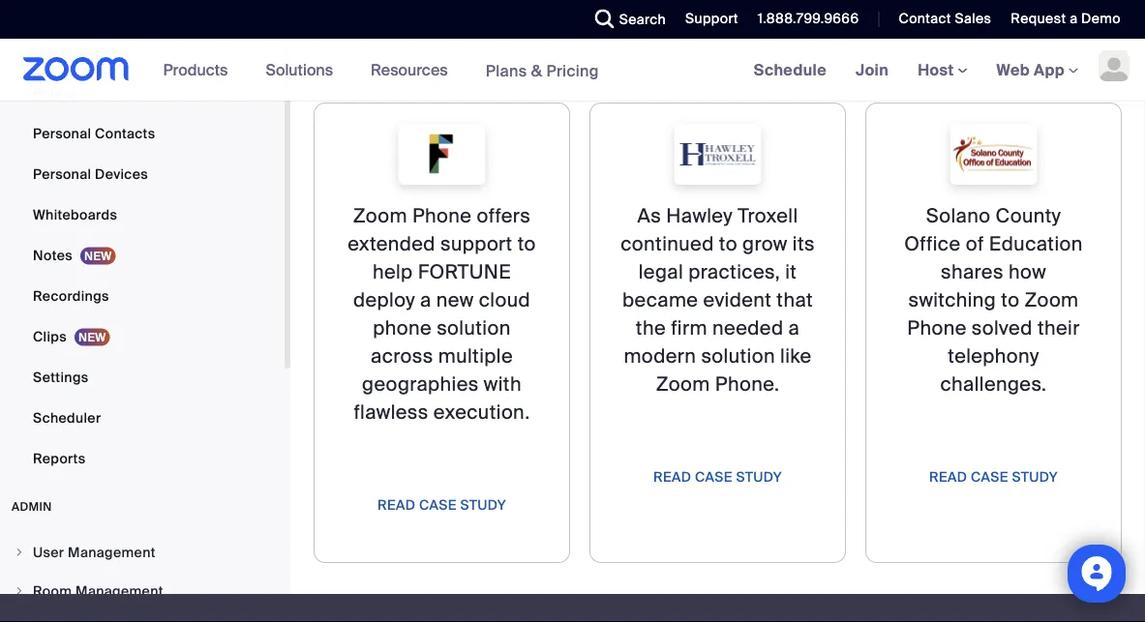 Task type: locate. For each thing, give the bounding box(es) containing it.
2 horizontal spatial a
[[1070, 10, 1078, 28]]

a inside the 'as hawley troxell continued to grow its legal practices, it became evident that the firm needed a modern solution like zoom phone.'
[[789, 316, 800, 341]]

reports link
[[0, 439, 285, 478]]

1 vertical spatial personal
[[33, 165, 91, 183]]

notes link
[[0, 236, 285, 275]]

banner
[[0, 39, 1145, 102]]

study for as hawley troxell continued to grow its legal practices, it became evident that the firm needed a modern solution like zoom phone.
[[736, 468, 782, 486]]

product information navigation
[[149, 39, 614, 102]]

zoom up extended
[[353, 204, 407, 228]]

evident
[[703, 288, 772, 313]]

& right make
[[419, 6, 429, 24]]

0 horizontal spatial read case study button
[[378, 490, 506, 521]]

zoom inside the 'as hawley troxell continued to grow its legal practices, it became evident that the firm needed a modern solution like zoom phone.'
[[656, 372, 710, 397]]

1.888.799.9666 button
[[743, 0, 864, 39], [758, 10, 859, 28]]

& right plans
[[531, 60, 542, 81]]

web
[[997, 60, 1030, 80]]

multiple
[[553, 6, 607, 24], [438, 344, 513, 369]]

it
[[785, 260, 797, 285]]

solution up phone.
[[701, 344, 775, 369]]

1 vertical spatial phone
[[412, 204, 472, 228]]

phone inside 'solano county office of education shares how switching to zoom phone solved their telephony challenges.'
[[907, 316, 967, 341]]

host button
[[918, 60, 968, 80]]

2 vertical spatial zoom
[[656, 372, 710, 397]]

1 horizontal spatial multiple
[[553, 6, 607, 24]]

to up solved
[[1001, 288, 1020, 313]]

solution down "new"
[[437, 316, 511, 341]]

flawless
[[354, 400, 429, 425]]

read case study
[[653, 468, 782, 486], [929, 468, 1058, 486], [378, 496, 506, 514]]

2 horizontal spatial zoom
[[1025, 288, 1079, 313]]

zoom
[[353, 204, 407, 228], [1025, 288, 1079, 313], [656, 372, 710, 397]]

phone.
[[715, 372, 780, 397]]

case for solano county office of education shares how switching to zoom phone solved their telephony challenges.
[[971, 468, 1008, 486]]

0 horizontal spatial multiple
[[438, 344, 513, 369]]

solution inside the 'as hawley troxell continued to grow its legal practices, it became evident that the firm needed a modern solution like zoom phone.'
[[701, 344, 775, 369]]

modern
[[624, 344, 696, 369]]

phone
[[33, 84, 75, 102], [412, 204, 472, 228], [907, 316, 967, 341]]

0 horizontal spatial solution
[[437, 316, 511, 341]]

1 horizontal spatial &
[[531, 60, 542, 81]]

multiple right from
[[553, 6, 607, 24]]

to up practices,
[[719, 232, 738, 257]]

zoom up their
[[1025, 288, 1079, 313]]

how
[[1009, 260, 1046, 285]]

1 horizontal spatial zoom
[[656, 372, 710, 397]]

make & receive calls from multiple devices and/or apps
[[380, 6, 745, 24]]

1 horizontal spatial read case study button
[[653, 462, 782, 493]]

0 vertical spatial zoom
[[353, 204, 407, 228]]

admin menu menu
[[0, 534, 285, 622]]

& for plans
[[531, 60, 542, 81]]

plans & pricing link
[[486, 60, 599, 81], [486, 60, 599, 81]]

1.888.799.9666
[[758, 10, 859, 28]]

management down user management menu item
[[76, 582, 163, 600]]

personal up whiteboards
[[33, 165, 91, 183]]

2 vertical spatial a
[[789, 316, 800, 341]]

search button
[[581, 0, 671, 39]]

zoom inside 'solano county office of education shares how switching to zoom phone solved their telephony challenges.'
[[1025, 288, 1079, 313]]

recordings link
[[0, 277, 285, 316]]

a inside zoom phone offers extended support to help fortune deploy a new cloud phone solution across multiple geographies with flawless execution.
[[420, 288, 431, 313]]

across
[[371, 344, 433, 369]]

phone inside zoom phone offers extended support to help fortune deploy a new cloud phone solution across multiple geographies with flawless execution.
[[412, 204, 472, 228]]

a down that
[[789, 316, 800, 341]]

0 vertical spatial multiple
[[553, 6, 607, 24]]

0 vertical spatial personal
[[33, 124, 91, 142]]

2 horizontal spatial read case study button
[[929, 462, 1058, 493]]

1 horizontal spatial solution
[[701, 344, 775, 369]]

contact sales link
[[884, 0, 996, 39], [899, 10, 992, 28]]

1 horizontal spatial read
[[653, 468, 691, 486]]

multiple up with
[[438, 344, 513, 369]]

products button
[[163, 39, 237, 101]]

2 horizontal spatial read
[[929, 468, 967, 486]]

of
[[966, 232, 984, 257]]

1 vertical spatial &
[[531, 60, 542, 81]]

join link
[[841, 39, 903, 101]]

personal
[[33, 124, 91, 142], [33, 165, 91, 183]]

phone up support
[[412, 204, 472, 228]]

schedule link
[[739, 39, 841, 101]]

2 personal from the top
[[33, 165, 91, 183]]

&
[[419, 6, 429, 24], [531, 60, 542, 81]]

side navigation navigation
[[0, 0, 290, 622]]

0 horizontal spatial a
[[420, 288, 431, 313]]

troxell
[[738, 204, 798, 228]]

0 horizontal spatial zoom
[[353, 204, 407, 228]]

phone down switching
[[907, 316, 967, 341]]

execution.
[[434, 400, 530, 425]]

zoom down modern
[[656, 372, 710, 397]]

read for zoom phone offers extended support to help fortune deploy a new cloud phone solution across multiple geographies with flawless execution.
[[378, 496, 416, 514]]

1 personal from the top
[[33, 124, 91, 142]]

room management menu item
[[0, 573, 285, 610]]

phone down zoom logo
[[33, 84, 75, 102]]

profile picture image
[[1099, 50, 1130, 81]]

resources
[[371, 60, 448, 80]]

management for room management
[[76, 582, 163, 600]]

to
[[518, 232, 536, 257], [719, 232, 738, 257], [1001, 288, 1020, 313]]

became
[[622, 288, 698, 313]]

0 horizontal spatial read case study
[[378, 496, 506, 514]]

a left demo
[[1070, 10, 1078, 28]]

solution
[[437, 316, 511, 341], [701, 344, 775, 369]]

like
[[780, 344, 812, 369]]

1 horizontal spatial study
[[736, 468, 782, 486]]

1 horizontal spatial a
[[789, 316, 800, 341]]

personal inside 'link'
[[33, 165, 91, 183]]

2 horizontal spatial case
[[971, 468, 1008, 486]]

management
[[68, 544, 156, 561], [76, 582, 163, 600]]

& inside the product information navigation
[[531, 60, 542, 81]]

devices
[[610, 6, 662, 24]]

firm
[[671, 316, 707, 341]]

study for zoom phone offers extended support to help fortune deploy a new cloud phone solution across multiple geographies with flawless execution.
[[460, 496, 506, 514]]

that
[[777, 288, 813, 313]]

1 vertical spatial zoom
[[1025, 288, 1079, 313]]

personal up personal devices
[[33, 124, 91, 142]]

a
[[1070, 10, 1078, 28], [420, 288, 431, 313], [789, 316, 800, 341]]

case
[[695, 468, 732, 486], [971, 468, 1008, 486], [419, 496, 457, 514]]

1 vertical spatial solution
[[701, 344, 775, 369]]

2 horizontal spatial study
[[1012, 468, 1058, 486]]

zoom phone offers extended support to help fortune deploy a new cloud phone solution across multiple geographies with flawless execution.
[[348, 204, 536, 425]]

1 horizontal spatial read case study
[[653, 468, 782, 486]]

0 vertical spatial &
[[419, 6, 429, 24]]

0 horizontal spatial &
[[419, 6, 429, 24]]

solano county office of education shares how switching to zoom phone solved their telephony challenges.
[[904, 204, 1083, 397]]

study
[[736, 468, 782, 486], [1012, 468, 1058, 486], [460, 496, 506, 514]]

1 vertical spatial multiple
[[438, 344, 513, 369]]

2 horizontal spatial to
[[1001, 288, 1020, 313]]

0 vertical spatial management
[[68, 544, 156, 561]]

a left "new"
[[420, 288, 431, 313]]

pricing
[[546, 60, 599, 81]]

personal devices link
[[0, 155, 285, 194]]

read case study for solano county office of education shares how switching to zoom phone solved their telephony challenges.
[[929, 468, 1058, 486]]

0 horizontal spatial case
[[419, 496, 457, 514]]

0 horizontal spatial to
[[518, 232, 536, 257]]

as hawley troxell continued to grow its legal practices, it became evident that the firm needed a modern solution like zoom phone.
[[621, 204, 815, 397]]

to inside the 'as hawley troxell continued to grow its legal practices, it became evident that the firm needed a modern solution like zoom phone.'
[[719, 232, 738, 257]]

settings link
[[0, 358, 285, 397]]

right image
[[14, 586, 25, 597]]

continued
[[621, 232, 714, 257]]

2 horizontal spatial phone
[[907, 316, 967, 341]]

2 vertical spatial phone
[[907, 316, 967, 341]]

management inside room management menu item
[[76, 582, 163, 600]]

1 vertical spatial management
[[76, 582, 163, 600]]

& for make
[[419, 6, 429, 24]]

1 horizontal spatial case
[[695, 468, 732, 486]]

1 horizontal spatial phone
[[412, 204, 472, 228]]

0 horizontal spatial read
[[378, 496, 416, 514]]

1 vertical spatial a
[[420, 288, 431, 313]]

request
[[1011, 10, 1066, 28]]

1 horizontal spatial to
[[719, 232, 738, 257]]

0 horizontal spatial phone
[[33, 84, 75, 102]]

telephony
[[948, 344, 1039, 369]]

0 vertical spatial phone
[[33, 84, 75, 102]]

read case study button
[[653, 462, 782, 493], [929, 462, 1058, 493], [378, 490, 506, 521]]

user management menu item
[[0, 534, 285, 571]]

phone
[[373, 316, 432, 341]]

their
[[1038, 316, 1080, 341]]

to inside 'solano county office of education shares how switching to zoom phone solved their telephony challenges.'
[[1001, 288, 1020, 313]]

0 horizontal spatial study
[[460, 496, 506, 514]]

to down "offers"
[[518, 232, 536, 257]]

management inside user management menu item
[[68, 544, 156, 561]]

0 vertical spatial solution
[[437, 316, 511, 341]]

read
[[653, 468, 691, 486], [929, 468, 967, 486], [378, 496, 416, 514]]

request a demo link
[[996, 0, 1145, 39], [1011, 10, 1121, 28]]

2 horizontal spatial read case study
[[929, 468, 1058, 486]]

management up room management
[[68, 544, 156, 561]]

user
[[33, 544, 64, 561]]



Task type: vqa. For each thing, say whether or not it's contained in the screenshot.
add "icon"
no



Task type: describe. For each thing, give the bounding box(es) containing it.
receive
[[433, 6, 481, 24]]

app
[[1034, 60, 1065, 80]]

request a demo
[[1011, 10, 1121, 28]]

case for as hawley troxell continued to grow its legal practices, it became evident that the firm needed a modern solution like zoom phone.
[[695, 468, 732, 486]]

plans & pricing
[[486, 60, 599, 81]]

zoom inside zoom phone offers extended support to help fortune deploy a new cloud phone solution across multiple geographies with flawless execution.
[[353, 204, 407, 228]]

multiple inside zoom phone offers extended support to help fortune deploy a new cloud phone solution across multiple geographies with flawless execution.
[[438, 344, 513, 369]]

personal devices
[[33, 165, 148, 183]]

as
[[637, 204, 661, 228]]

read case study for zoom phone offers extended support to help fortune deploy a new cloud phone solution across multiple geographies with flawless execution.
[[378, 496, 506, 514]]

to inside zoom phone offers extended support to help fortune deploy a new cloud phone solution across multiple geographies with flawless execution.
[[518, 232, 536, 257]]

solution inside zoom phone offers extended support to help fortune deploy a new cloud phone solution across multiple geographies with flawless execution.
[[437, 316, 511, 341]]

read case study button for solano county office of education shares how switching to zoom phone solved their telephony challenges.
[[929, 462, 1058, 493]]

admin
[[12, 499, 52, 515]]

study for solano county office of education shares how switching to zoom phone solved their telephony challenges.
[[1012, 468, 1058, 486]]

help
[[373, 260, 413, 285]]

challenges.
[[940, 372, 1047, 397]]

scheduler link
[[0, 399, 285, 438]]

search
[[619, 10, 666, 28]]

room management
[[33, 582, 163, 600]]

devices
[[95, 165, 148, 183]]

plans
[[486, 60, 527, 81]]

contact
[[899, 10, 951, 28]]

read for solano county office of education shares how switching to zoom phone solved their telephony challenges.
[[929, 468, 967, 486]]

needed
[[712, 316, 784, 341]]

solano
[[926, 204, 991, 228]]

read case study for as hawley troxell continued to grow its legal practices, it became evident that the firm needed a modern solution like zoom phone.
[[653, 468, 782, 486]]

room
[[33, 582, 72, 600]]

whiteboards
[[33, 206, 117, 224]]

cloud
[[479, 288, 530, 313]]

read case study button for as hawley troxell continued to grow its legal practices, it became evident that the firm needed a modern solution like zoom phone.
[[653, 462, 782, 493]]

right image
[[14, 547, 25, 559]]

phone inside phone link
[[33, 84, 75, 102]]

web app
[[997, 60, 1065, 80]]

webinars
[[33, 43, 95, 61]]

switching
[[908, 288, 996, 313]]

from
[[519, 6, 550, 24]]

settings
[[33, 368, 89, 386]]

with
[[484, 372, 522, 397]]

hawley
[[666, 204, 733, 228]]

extended
[[348, 232, 435, 257]]

apps
[[712, 6, 745, 24]]

zoom logo image
[[23, 57, 129, 81]]

personal for personal contacts
[[33, 124, 91, 142]]

its
[[793, 232, 815, 257]]

web app button
[[997, 60, 1078, 80]]

host
[[918, 60, 958, 80]]

recordings
[[33, 287, 109, 305]]

personal contacts link
[[0, 114, 285, 153]]

join
[[856, 60, 889, 80]]

the
[[636, 316, 666, 341]]

contacts
[[95, 124, 155, 142]]

geographies
[[362, 372, 479, 397]]

solutions
[[266, 60, 333, 80]]

phone link
[[0, 74, 285, 112]]

and/or
[[665, 6, 708, 24]]

demo
[[1081, 10, 1121, 28]]

meetings navigation
[[739, 39, 1145, 102]]

grow
[[743, 232, 788, 257]]

products
[[163, 60, 228, 80]]

fortune
[[418, 260, 511, 285]]

reports
[[33, 450, 86, 468]]

new
[[436, 288, 474, 313]]

read case study button for zoom phone offers extended support to help fortune deploy a new cloud phone solution across multiple geographies with flawless execution.
[[378, 490, 506, 521]]

office
[[904, 232, 961, 257]]

support
[[440, 232, 513, 257]]

management for user management
[[68, 544, 156, 561]]

legal
[[639, 260, 684, 285]]

read for as hawley troxell continued to grow its legal practices, it became evident that the firm needed a modern solution like zoom phone.
[[653, 468, 691, 486]]

personal for personal devices
[[33, 165, 91, 183]]

personal menu menu
[[0, 0, 285, 480]]

scheduler
[[33, 409, 101, 427]]

schedule
[[754, 60, 827, 80]]

shares
[[941, 260, 1004, 285]]

education
[[989, 232, 1083, 257]]

clips
[[33, 328, 67, 346]]

notes
[[33, 246, 73, 264]]

offers
[[477, 204, 531, 228]]

solved
[[972, 316, 1033, 341]]

case for zoom phone offers extended support to help fortune deploy a new cloud phone solution across multiple geographies with flawless execution.
[[419, 496, 457, 514]]

banner containing products
[[0, 39, 1145, 102]]

personal contacts
[[33, 124, 155, 142]]

whiteboards link
[[0, 196, 285, 234]]

resources button
[[371, 39, 457, 101]]

0 vertical spatial a
[[1070, 10, 1078, 28]]

solutions button
[[266, 39, 342, 101]]

make
[[380, 6, 416, 24]]

clips link
[[0, 318, 285, 356]]

support
[[685, 10, 738, 28]]

calls
[[485, 6, 515, 24]]

contact sales
[[899, 10, 992, 28]]

webinars link
[[0, 33, 285, 72]]

sales
[[955, 10, 992, 28]]

deploy
[[353, 288, 415, 313]]



